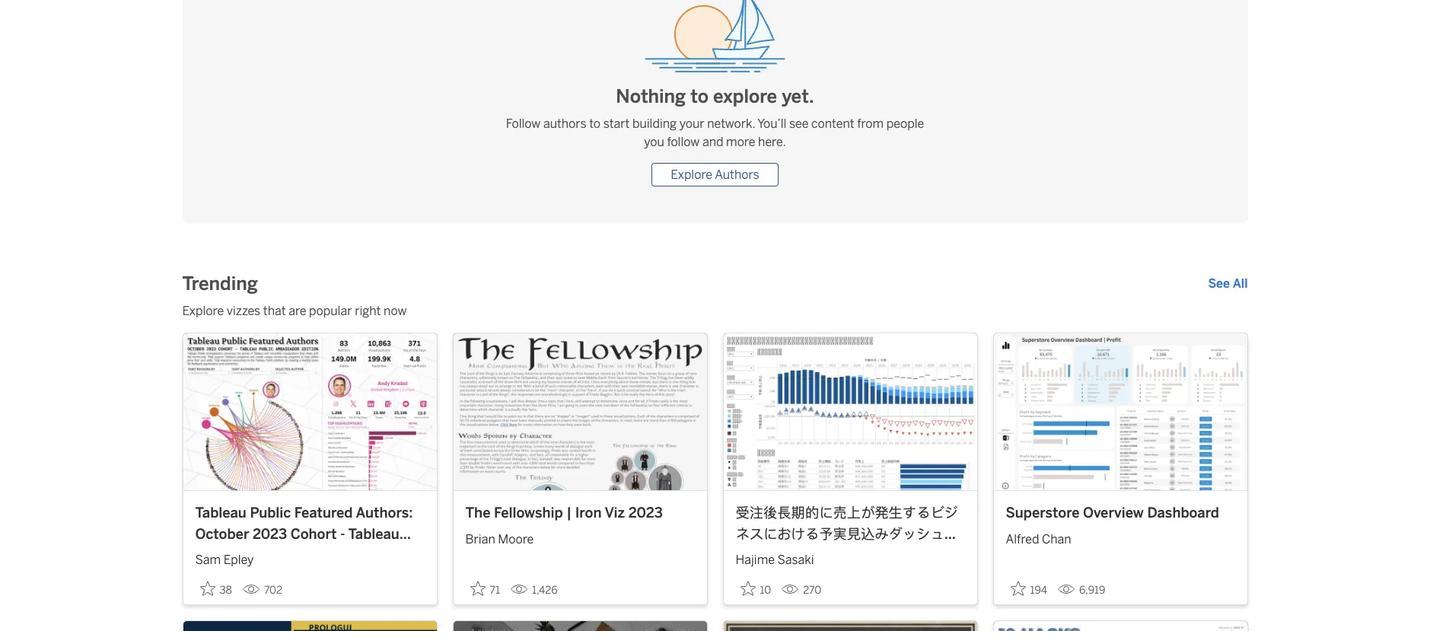 Task type: describe. For each thing, give the bounding box(es) containing it.
|
[[567, 505, 572, 522]]

edition
[[326, 547, 373, 564]]

your
[[680, 116, 705, 131]]

nothing to explore yet.
[[616, 85, 814, 107]]

hajime
[[736, 553, 775, 567]]

brian moore
[[466, 532, 534, 547]]

270
[[803, 584, 822, 597]]

ambassador
[[239, 547, 323, 564]]

epley
[[224, 553, 254, 567]]

trending
[[182, 273, 258, 295]]

now
[[384, 304, 407, 318]]

hajime sasaki
[[736, 553, 814, 567]]

10
[[760, 584, 771, 597]]

Add Favorite button
[[466, 577, 505, 602]]

1,426
[[532, 584, 558, 597]]

tableau public featured authors: october 2023 cohort - tableau public ambassador edition link
[[195, 504, 424, 564]]

explore
[[713, 85, 777, 107]]

popular
[[309, 304, 352, 318]]

content
[[812, 116, 855, 131]]

-
[[340, 526, 345, 543]]

1 horizontal spatial to
[[691, 85, 709, 107]]

see all link
[[1209, 275, 1248, 293]]

受注後長期的に売上が発生するビジ ネスにおける予実見込みダッシュボ ード link
[[736, 504, 965, 564]]

1 vertical spatial public
[[195, 547, 236, 564]]

that
[[263, 304, 286, 318]]

and
[[703, 134, 724, 149]]

explore authors link
[[652, 163, 779, 186]]

hajime sasaki link
[[736, 545, 965, 570]]

you'll
[[758, 116, 787, 131]]

6,919 views element
[[1052, 578, 1112, 603]]

702
[[264, 584, 282, 597]]

1 horizontal spatial public
[[250, 505, 291, 522]]

alfred chan link
[[1006, 524, 1235, 549]]

follow
[[667, 134, 700, 149]]

受注後長期的に売上が発生するビジ
[[736, 505, 958, 522]]

authors:
[[356, 505, 413, 522]]

alfred
[[1006, 532, 1040, 547]]

featured
[[295, 505, 353, 522]]

superstore overview dashboard link
[[1006, 504, 1235, 524]]

explore authors
[[671, 167, 760, 182]]

people
[[887, 116, 925, 131]]

sam epley link
[[195, 545, 424, 570]]

fellowship
[[494, 505, 563, 522]]

1 horizontal spatial tableau
[[348, 526, 400, 543]]

overview
[[1083, 505, 1144, 522]]

iron
[[575, 505, 602, 522]]

see all
[[1209, 276, 1248, 291]]

0 vertical spatial tableau
[[195, 505, 247, 522]]

follow
[[506, 116, 541, 131]]

more
[[726, 134, 756, 149]]



Task type: locate. For each thing, give the bounding box(es) containing it.
ード
[[736, 547, 764, 564]]

1 vertical spatial 2023
[[253, 526, 287, 543]]

viz
[[605, 505, 625, 522]]

194
[[1030, 584, 1048, 597]]

public down the october at left bottom
[[195, 547, 236, 564]]

brian moore link
[[466, 524, 695, 549]]

superstore overview dashboard
[[1006, 505, 1220, 522]]

right
[[355, 304, 381, 318]]

2023 inside "tableau public featured authors: october 2023 cohort - tableau public ambassador edition"
[[253, 526, 287, 543]]

are
[[289, 304, 306, 318]]

see
[[1209, 276, 1230, 291]]

tableau up the october at left bottom
[[195, 505, 247, 522]]

explore down trending heading
[[182, 304, 224, 318]]

all
[[1233, 276, 1248, 291]]

brian
[[466, 532, 495, 547]]

explore for explore vizzes that are popular right now
[[182, 304, 224, 318]]

authors
[[544, 116, 587, 131]]

0 horizontal spatial public
[[195, 547, 236, 564]]

superstore
[[1006, 505, 1080, 522]]

add favorite button containing 38
[[195, 577, 237, 602]]

2 add favorite button from the left
[[1006, 577, 1052, 602]]

tableau public featured authors: october 2023 cohort - tableau public ambassador edition
[[195, 505, 413, 564]]

270 views element
[[776, 578, 828, 603]]

0 horizontal spatial explore
[[182, 304, 224, 318]]

38
[[220, 584, 232, 597]]

1 horizontal spatial 2023
[[629, 505, 663, 522]]

explore down follow
[[671, 167, 713, 182]]

sam
[[195, 553, 221, 567]]

1 vertical spatial explore
[[182, 304, 224, 318]]

follow authors to start building your network. you'll see content from people you follow and more here.
[[506, 116, 925, 149]]

2023 right "viz"
[[629, 505, 663, 522]]

to inside follow authors to start building your network. you'll see content from people you follow and more here.
[[589, 116, 601, 131]]

october
[[195, 526, 249, 543]]

2023 for viz
[[629, 505, 663, 522]]

1 vertical spatial to
[[589, 116, 601, 131]]

nothing
[[616, 85, 686, 107]]

0 vertical spatial 2023
[[629, 505, 663, 522]]

1 vertical spatial tableau
[[348, 526, 400, 543]]

tableau down authors:
[[348, 526, 400, 543]]

start
[[604, 116, 630, 131]]

add favorite button for superstore overview dashboard
[[1006, 577, 1052, 602]]

受注後長期的に売上が発生するビジ ネスにおける予実見込みダッシュボ ード
[[736, 505, 958, 564]]

0 horizontal spatial 2023
[[253, 526, 287, 543]]

see all trending element
[[1209, 275, 1248, 293]]

explore vizzes that are popular right now
[[182, 304, 407, 318]]

1,426 views element
[[505, 578, 564, 603]]

network.
[[707, 116, 755, 131]]

0 vertical spatial explore
[[671, 167, 713, 182]]

moore
[[498, 532, 534, 547]]

the
[[466, 505, 491, 522]]

explore
[[671, 167, 713, 182], [182, 304, 224, 318]]

ネスにおける予実見込みダッシュボ
[[736, 526, 958, 543]]

from
[[857, 116, 884, 131]]

you
[[644, 134, 664, 149]]

0 vertical spatial public
[[250, 505, 291, 522]]

0 horizontal spatial add favorite button
[[195, 577, 237, 602]]

add favorite button down alfred
[[1006, 577, 1052, 602]]

public up ambassador
[[250, 505, 291, 522]]

yet.
[[782, 85, 814, 107]]

explore for explore authors
[[671, 167, 713, 182]]

trending heading
[[182, 272, 258, 296]]

0 horizontal spatial tableau
[[195, 505, 247, 522]]

the fellowship | iron viz 2023
[[466, 505, 663, 522]]

building
[[633, 116, 677, 131]]

the fellowship | iron viz 2023 link
[[466, 504, 695, 524]]

1 horizontal spatial add favorite button
[[1006, 577, 1052, 602]]

1 horizontal spatial explore
[[671, 167, 713, 182]]

add favorite button containing 194
[[1006, 577, 1052, 602]]

0 horizontal spatial to
[[589, 116, 601, 131]]

public
[[250, 505, 291, 522], [195, 547, 236, 564]]

2023 for october
[[253, 526, 287, 543]]

2023 up ambassador
[[253, 526, 287, 543]]

see
[[790, 116, 809, 131]]

tableau
[[195, 505, 247, 522], [348, 526, 400, 543]]

6,919
[[1080, 584, 1106, 597]]

to
[[691, 85, 709, 107], [589, 116, 601, 131]]

cohort
[[291, 526, 337, 543]]

explore vizzes that are popular right now element
[[182, 302, 1248, 321]]

authors
[[715, 167, 760, 182]]

add favorite button down sam
[[195, 577, 237, 602]]

add favorite button for tableau public featured authors: october 2023 cohort - tableau public ambassador edition
[[195, 577, 237, 602]]

vizzes
[[227, 304, 261, 318]]

dashboard
[[1148, 505, 1220, 522]]

to left start
[[589, 116, 601, 131]]

to up the "your"
[[691, 85, 709, 107]]

alfred chan
[[1006, 532, 1072, 547]]

0 vertical spatial to
[[691, 85, 709, 107]]

workbook thumbnail image
[[183, 333, 437, 491], [453, 333, 707, 491], [724, 333, 977, 491], [994, 333, 1247, 491], [183, 622, 437, 631], [453, 622, 707, 631], [724, 622, 977, 631], [994, 622, 1247, 631]]

702 views element
[[237, 578, 289, 603]]

sasaki
[[778, 553, 814, 567]]

here.
[[758, 134, 786, 149]]

sam epley
[[195, 553, 254, 567]]

Add Favorite button
[[195, 577, 237, 602], [1006, 577, 1052, 602]]

2023
[[629, 505, 663, 522], [253, 526, 287, 543]]

chan
[[1042, 532, 1072, 547]]

71
[[490, 584, 500, 597]]

Add Favorite button
[[736, 577, 776, 602]]

1 add favorite button from the left
[[195, 577, 237, 602]]



Task type: vqa. For each thing, say whether or not it's contained in the screenshot.


